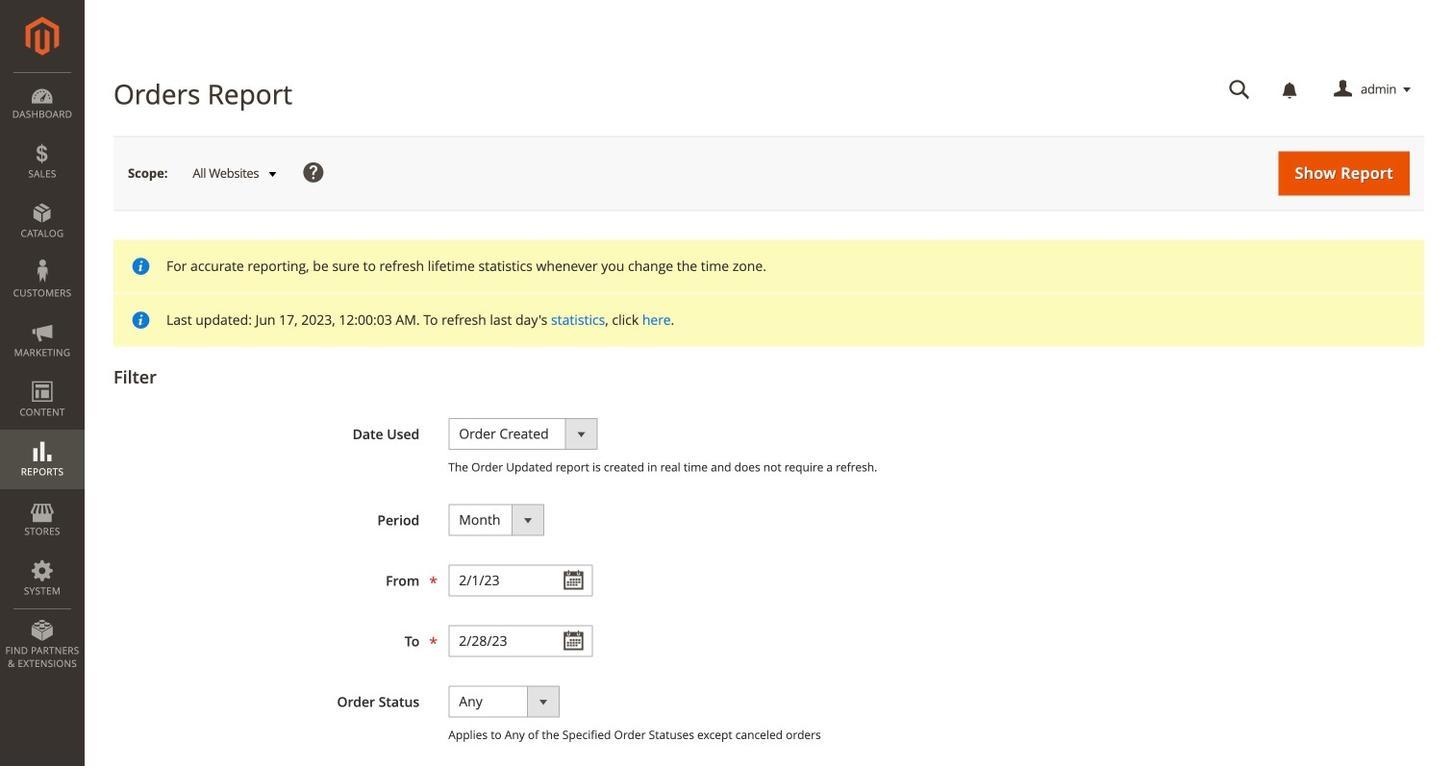 Task type: describe. For each thing, give the bounding box(es) containing it.
magento admin panel image
[[25, 16, 59, 56]]



Task type: locate. For each thing, give the bounding box(es) containing it.
None text field
[[1216, 73, 1264, 107], [449, 565, 593, 597], [449, 626, 593, 657], [1216, 73, 1264, 107], [449, 565, 593, 597], [449, 626, 593, 657]]

menu bar
[[0, 72, 85, 680]]



